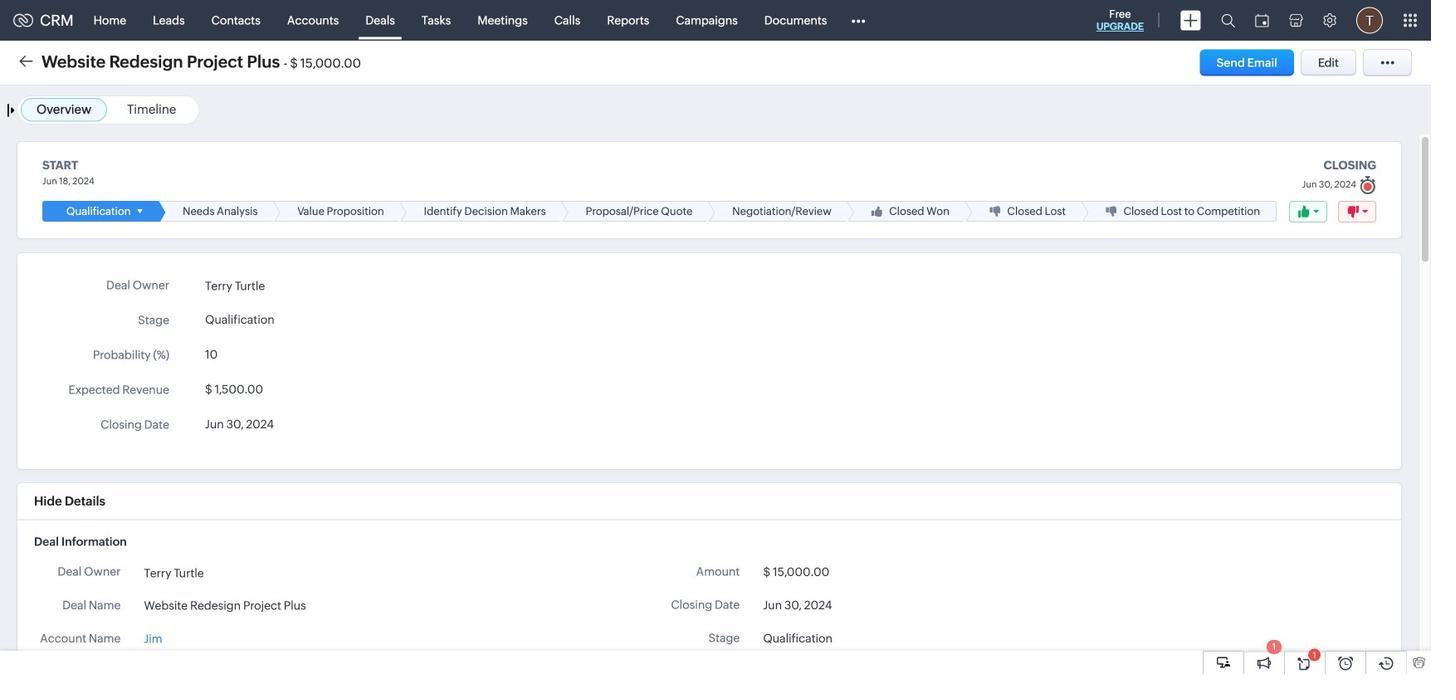 Task type: locate. For each thing, give the bounding box(es) containing it.
calendar image
[[1256, 14, 1270, 27]]

create menu image
[[1181, 10, 1202, 30]]

search image
[[1222, 13, 1236, 27]]

create menu element
[[1171, 0, 1212, 40]]

Other Modules field
[[841, 7, 877, 34]]



Task type: vqa. For each thing, say whether or not it's contained in the screenshot.
The Other Modules field
yes



Task type: describe. For each thing, give the bounding box(es) containing it.
logo image
[[13, 14, 33, 27]]

profile element
[[1347, 0, 1394, 40]]

search element
[[1212, 0, 1246, 41]]

profile image
[[1357, 7, 1384, 34]]



